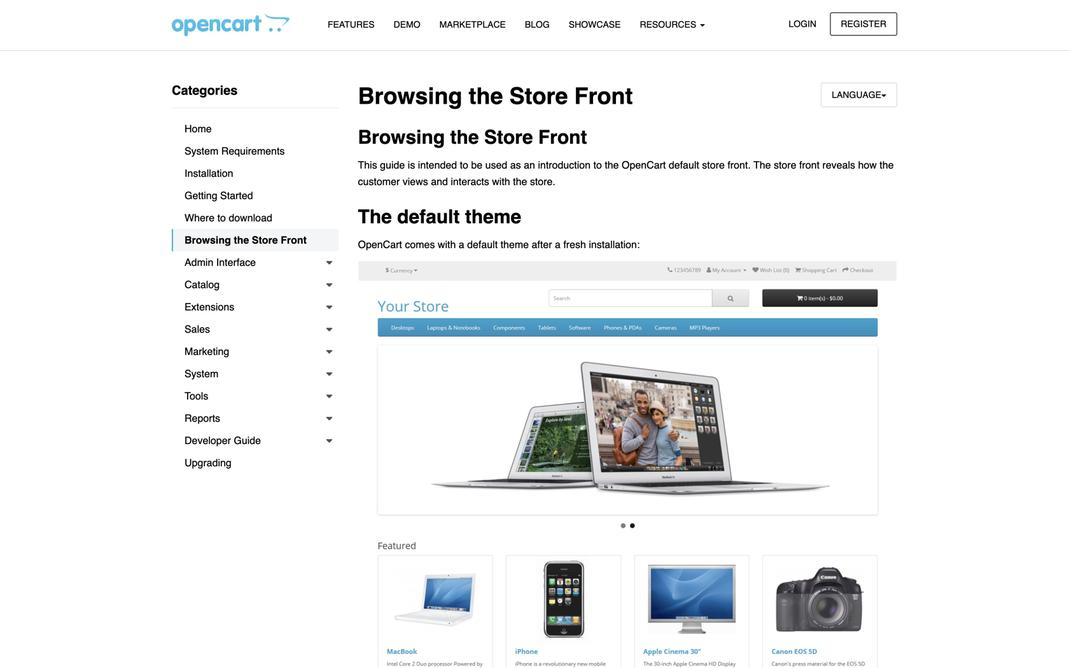 Task type: vqa. For each thing, say whether or not it's contained in the screenshot.
show
no



Task type: describe. For each thing, give the bounding box(es) containing it.
2 store from the left
[[774, 159, 797, 171]]

1 store from the left
[[702, 159, 725, 171]]

getting started
[[185, 190, 253, 201]]

catalog
[[185, 279, 220, 291]]

2 vertical spatial front
[[281, 234, 307, 246]]

0 horizontal spatial the
[[358, 206, 392, 228]]

guide
[[234, 435, 261, 446]]

be
[[471, 159, 483, 171]]

front office image
[[358, 261, 897, 668]]

demo
[[394, 19, 420, 30]]

store.
[[530, 176, 556, 187]]

opencart comes with a default theme after a fresh installation:
[[358, 239, 640, 250]]

1 vertical spatial front
[[538, 126, 587, 148]]

0 vertical spatial browsing the store front
[[358, 83, 633, 109]]

developer guide link
[[172, 430, 339, 452]]

resources link
[[630, 13, 715, 36]]

installation:
[[589, 239, 640, 250]]

marketing link
[[172, 341, 339, 363]]

customer
[[358, 176, 400, 187]]

extensions
[[185, 301, 234, 313]]

where
[[185, 212, 215, 224]]

used
[[485, 159, 507, 171]]

where to download link
[[172, 207, 339, 229]]

1 vertical spatial default
[[397, 206, 460, 228]]

0 vertical spatial front
[[574, 83, 633, 109]]

opencart inside this guide is intended to be used as an introduction to the opencart default store front. the store front reveals how the customer views and interacts with the store.
[[622, 159, 666, 171]]

upgrading
[[185, 457, 232, 469]]

sales
[[185, 323, 210, 335]]

browsing inside browsing the store front link
[[185, 234, 231, 246]]

front
[[799, 159, 820, 171]]

admin
[[185, 256, 213, 268]]

login link
[[778, 12, 827, 36]]

browsing the store front link
[[172, 229, 339, 251]]

blog
[[525, 19, 550, 30]]

0 vertical spatial store
[[509, 83, 568, 109]]

reveals
[[823, 159, 855, 171]]

home link
[[172, 118, 339, 140]]

1 horizontal spatial to
[[460, 159, 468, 171]]

register link
[[830, 12, 897, 36]]

features link
[[318, 13, 384, 36]]

reports
[[185, 412, 220, 424]]

intended
[[418, 159, 457, 171]]

demo link
[[384, 13, 430, 36]]

0 vertical spatial browsing
[[358, 83, 462, 109]]

extensions link
[[172, 296, 339, 318]]

tools link
[[172, 385, 339, 407]]

blog link
[[515, 13, 559, 36]]

where to download
[[185, 212, 272, 224]]

2 vertical spatial browsing the store front
[[185, 234, 307, 246]]

system for system
[[185, 368, 219, 380]]

download
[[229, 212, 272, 224]]

comes
[[405, 239, 435, 250]]

the inside this guide is intended to be used as an introduction to the opencart default store front. the store front reveals how the customer views and interacts with the store.
[[754, 159, 771, 171]]

interface
[[216, 256, 256, 268]]



Task type: locate. For each thing, give the bounding box(es) containing it.
1 a from the left
[[459, 239, 464, 250]]

browsing the store front
[[358, 83, 633, 109], [358, 126, 587, 148], [185, 234, 307, 246]]

tools
[[185, 390, 208, 402]]

default left front.
[[669, 159, 699, 171]]

with inside this guide is intended to be used as an introduction to the opencart default store front. the store front reveals how the customer views and interacts with the store.
[[492, 176, 510, 187]]

sales link
[[172, 318, 339, 341]]

1 horizontal spatial opencart
[[622, 159, 666, 171]]

as
[[510, 159, 521, 171]]

1 vertical spatial with
[[438, 239, 456, 250]]

requirements
[[221, 145, 285, 157]]

2 system from the top
[[185, 368, 219, 380]]

categories
[[172, 83, 238, 98]]

the
[[754, 159, 771, 171], [358, 206, 392, 228]]

with right comes
[[438, 239, 456, 250]]

the right front.
[[754, 159, 771, 171]]

1 horizontal spatial the
[[754, 159, 771, 171]]

1 system from the top
[[185, 145, 219, 157]]

2 vertical spatial store
[[252, 234, 278, 246]]

system requirements link
[[172, 140, 339, 162]]

1 horizontal spatial default
[[467, 239, 498, 250]]

1 vertical spatial browsing
[[358, 126, 445, 148]]

0 vertical spatial system
[[185, 145, 219, 157]]

0 horizontal spatial a
[[459, 239, 464, 250]]

showcase link
[[559, 13, 630, 36]]

1 vertical spatial opencart
[[358, 239, 402, 250]]

this guide is intended to be used as an introduction to the opencart default store front. the store front reveals how the customer views and interacts with the store.
[[358, 159, 894, 187]]

2 vertical spatial default
[[467, 239, 498, 250]]

started
[[220, 190, 253, 201]]

2 a from the left
[[555, 239, 561, 250]]

a right after on the top
[[555, 239, 561, 250]]

0 vertical spatial theme
[[465, 206, 521, 228]]

system
[[185, 145, 219, 157], [185, 368, 219, 380]]

0 horizontal spatial opencart
[[358, 239, 402, 250]]

home
[[185, 123, 212, 135]]

0 horizontal spatial store
[[702, 159, 725, 171]]

theme
[[465, 206, 521, 228], [501, 239, 529, 250]]

login
[[789, 19, 817, 29]]

to
[[460, 159, 468, 171], [594, 159, 602, 171], [217, 212, 226, 224]]

1 vertical spatial theme
[[501, 239, 529, 250]]

a down the default theme at the left top
[[459, 239, 464, 250]]

0 vertical spatial opencart
[[622, 159, 666, 171]]

register
[[841, 19, 887, 29]]

this
[[358, 159, 377, 171]]

developer
[[185, 435, 231, 446]]

front
[[574, 83, 633, 109], [538, 126, 587, 148], [281, 234, 307, 246]]

theme up opencart comes with a default theme after a fresh installation:
[[465, 206, 521, 228]]

the
[[469, 83, 503, 109], [450, 126, 479, 148], [605, 159, 619, 171], [880, 159, 894, 171], [513, 176, 527, 187], [234, 234, 249, 246]]

an
[[524, 159, 535, 171]]

store
[[509, 83, 568, 109], [484, 126, 533, 148], [252, 234, 278, 246]]

system up the tools
[[185, 368, 219, 380]]

marketplace link
[[430, 13, 515, 36]]

the default theme
[[358, 206, 521, 228]]

system link
[[172, 363, 339, 385]]

default
[[669, 159, 699, 171], [397, 206, 460, 228], [467, 239, 498, 250]]

store
[[702, 159, 725, 171], [774, 159, 797, 171]]

is
[[408, 159, 415, 171]]

2 horizontal spatial to
[[594, 159, 602, 171]]

system inside "link"
[[185, 145, 219, 157]]

with down used
[[492, 176, 510, 187]]

introduction
[[538, 159, 591, 171]]

0 vertical spatial with
[[492, 176, 510, 187]]

1 horizontal spatial store
[[774, 159, 797, 171]]

after
[[532, 239, 552, 250]]

0 horizontal spatial default
[[397, 206, 460, 228]]

developer guide
[[185, 435, 261, 446]]

default inside this guide is intended to be used as an introduction to the opencart default store front. the store front reveals how the customer views and interacts with the store.
[[669, 159, 699, 171]]

0 horizontal spatial to
[[217, 212, 226, 224]]

1 vertical spatial system
[[185, 368, 219, 380]]

features
[[328, 19, 375, 30]]

with
[[492, 176, 510, 187], [438, 239, 456, 250]]

system for system requirements
[[185, 145, 219, 157]]

catalog link
[[172, 274, 339, 296]]

2 vertical spatial browsing
[[185, 234, 231, 246]]

store left front
[[774, 159, 797, 171]]

upgrading link
[[172, 452, 339, 474]]

0 vertical spatial the
[[754, 159, 771, 171]]

to right 'introduction'
[[594, 159, 602, 171]]

interacts
[[451, 176, 489, 187]]

to left be
[[460, 159, 468, 171]]

the down customer
[[358, 206, 392, 228]]

admin interface
[[185, 256, 256, 268]]

guide
[[380, 159, 405, 171]]

how
[[858, 159, 877, 171]]

opencart - open source shopping cart solution image
[[172, 13, 290, 36]]

getting started link
[[172, 185, 339, 207]]

resources
[[640, 19, 699, 30]]

front.
[[728, 159, 751, 171]]

fresh
[[563, 239, 586, 250]]

1 vertical spatial store
[[484, 126, 533, 148]]

2 horizontal spatial default
[[669, 159, 699, 171]]

marketing
[[185, 346, 229, 357]]

reports link
[[172, 407, 339, 430]]

installation
[[185, 167, 233, 179]]

a
[[459, 239, 464, 250], [555, 239, 561, 250]]

browsing
[[358, 83, 462, 109], [358, 126, 445, 148], [185, 234, 231, 246]]

views
[[403, 176, 428, 187]]

theme left after on the top
[[501, 239, 529, 250]]

system down home in the left top of the page
[[185, 145, 219, 157]]

opencart
[[622, 159, 666, 171], [358, 239, 402, 250]]

showcase
[[569, 19, 621, 30]]

store left front.
[[702, 159, 725, 171]]

language
[[832, 90, 882, 100]]

1 horizontal spatial a
[[555, 239, 561, 250]]

0 vertical spatial default
[[669, 159, 699, 171]]

admin interface link
[[172, 251, 339, 274]]

marketplace
[[440, 19, 506, 30]]

1 vertical spatial the
[[358, 206, 392, 228]]

installation link
[[172, 162, 339, 185]]

1 vertical spatial browsing the store front
[[358, 126, 587, 148]]

system requirements
[[185, 145, 285, 157]]

to right 'where'
[[217, 212, 226, 224]]

default down the default theme at the left top
[[467, 239, 498, 250]]

1 horizontal spatial with
[[492, 176, 510, 187]]

getting
[[185, 190, 217, 201]]

language button
[[821, 83, 897, 107]]

default up comes
[[397, 206, 460, 228]]

and
[[431, 176, 448, 187]]

0 horizontal spatial with
[[438, 239, 456, 250]]



